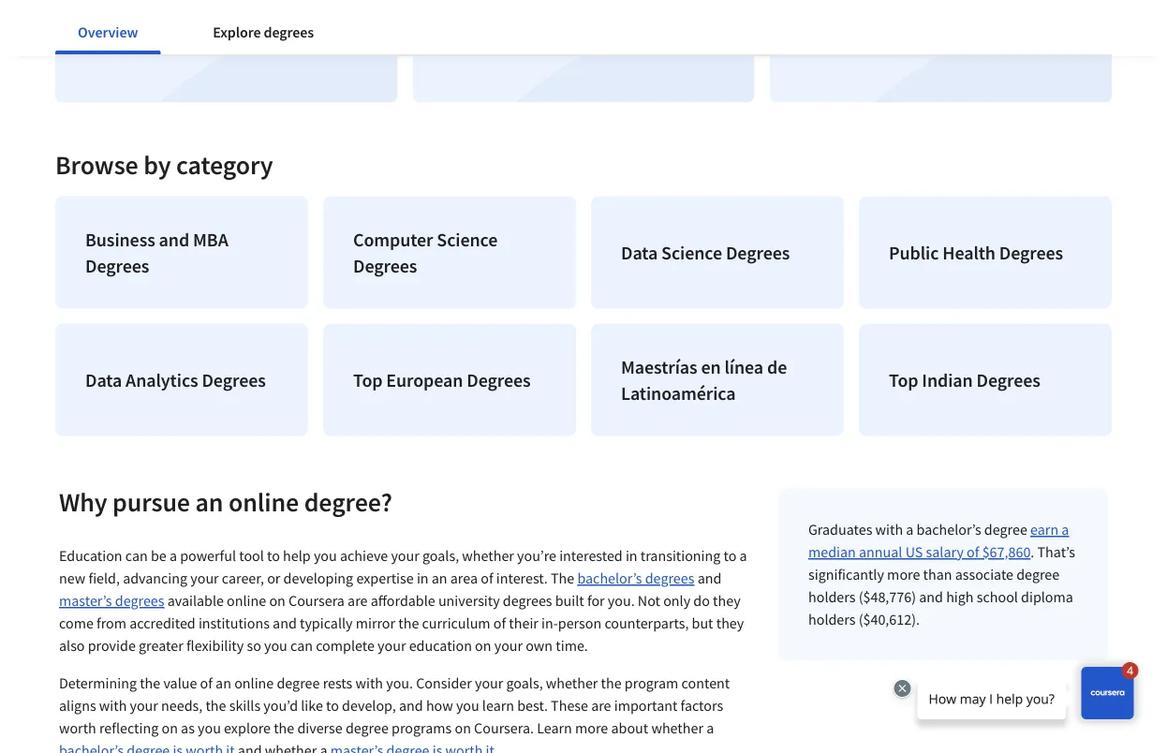 Task type: locate. For each thing, give the bounding box(es) containing it.
can inside available online on coursera are affordable university degrees built for you. not only do they come from accredited institutions and typically mirror the curriculum of their in-person counterparts, but they also provide greater flexibility so you can complete your education on your own time.
[[291, 637, 313, 655]]

0 horizontal spatial can
[[125, 547, 148, 565]]

0 vertical spatial data
[[621, 241, 658, 264]]

best.
[[518, 697, 548, 715]]

0 vertical spatial holders
[[809, 588, 856, 607]]

affordable
[[371, 592, 436, 610]]

and down than
[[920, 588, 944, 607]]

do
[[694, 592, 710, 610]]

1 vertical spatial holders
[[809, 610, 856, 629]]

1 horizontal spatial you.
[[608, 592, 635, 610]]

0 horizontal spatial are
[[348, 592, 368, 610]]

latinoamérica
[[621, 381, 736, 405]]

0 vertical spatial list
[[48, 0, 1120, 110]]

they right but
[[717, 614, 744, 633]]

degrees inside public health degrees link
[[1000, 241, 1064, 264]]

so
[[247, 637, 261, 655]]

science inside computer science degrees
[[437, 227, 498, 251]]

0 horizontal spatial whether
[[462, 547, 514, 565]]

you up developing
[[314, 547, 337, 565]]

0 vertical spatial are
[[348, 592, 368, 610]]

of inside available online on coursera are affordable university degrees built for you. not only do they come from accredited institutions and typically mirror the curriculum of their in-person counterparts, but they also provide greater flexibility so you can complete your education on your own time.
[[494, 614, 506, 633]]

bachelor's up for
[[578, 569, 642, 588]]

in up affordable
[[417, 569, 429, 588]]

0 horizontal spatial data
[[85, 368, 122, 391]]

own
[[526, 637, 553, 655]]

value
[[163, 674, 197, 693]]

with down determining
[[99, 697, 127, 715]]

powerful
[[180, 547, 236, 565]]

an left the area
[[432, 569, 448, 588]]

of right value
[[200, 674, 213, 693]]

degrees inside computer science degrees
[[353, 254, 417, 277]]

consider
[[416, 674, 472, 693]]

goals, up the area
[[423, 547, 459, 565]]

0 vertical spatial in
[[626, 547, 638, 565]]

list containing business and mba degrees
[[48, 189, 1120, 444]]

bachelor's degrees link
[[55, 0, 398, 102]]

to inside determining the value of an online degree rests with you. consider your goals, whether the program content aligns with your needs, the skills you'd like to develop, and how you learn best. these are important factors worth reflecting on as you explore the diverse degree programs on coursera. learn more about whether a
[[326, 697, 339, 715]]

1 vertical spatial in
[[417, 569, 429, 588]]

with up annual
[[876, 520, 904, 539]]

on
[[269, 592, 286, 610], [475, 637, 492, 655], [162, 719, 178, 738], [455, 719, 471, 738]]

a inside earn a median annual us salary of $67,860
[[1062, 520, 1070, 539]]

are up mirror
[[348, 592, 368, 610]]

0 horizontal spatial science
[[437, 227, 498, 251]]

of inside education can be a powerful tool to help you achieve your goals, whether you're interested in transitioning to a new field, advancing your career, or developing expertise in an area of interest. the
[[481, 569, 493, 588]]

browse by category
[[55, 148, 273, 181]]

degree down develop,
[[346, 719, 389, 738]]

1 vertical spatial data
[[85, 368, 122, 391]]

reflecting
[[99, 719, 159, 738]]

0 horizontal spatial top
[[353, 368, 383, 391]]

1 vertical spatial you.
[[386, 674, 413, 693]]

data science degrees link
[[591, 196, 844, 309]]

1 horizontal spatial science
[[662, 241, 723, 264]]

and up do
[[698, 569, 722, 588]]

1 vertical spatial more
[[575, 719, 608, 738]]

1 vertical spatial online
[[227, 592, 266, 610]]

goals,
[[423, 547, 459, 565], [507, 674, 543, 693]]

whether down 'factors'
[[652, 719, 704, 738]]

0 horizontal spatial more
[[575, 719, 608, 738]]

salary
[[926, 543, 964, 562]]

degrees right explore
[[264, 22, 314, 41]]

the left value
[[140, 674, 160, 693]]

bachelor's degrees
[[85, 33, 237, 56]]

you inside available online on coursera are affordable university degrees built for you. not only do they come from accredited institutions and typically mirror the curriculum of their in-person counterparts, but they also provide greater flexibility so you can complete your education on your own time.
[[264, 637, 288, 655]]

degree down .
[[1017, 565, 1060, 584]]

us
[[906, 543, 923, 562]]

1 holders from the top
[[809, 588, 856, 607]]

their
[[509, 614, 539, 633]]

important
[[615, 697, 678, 715]]

on down curriculum
[[475, 637, 492, 655]]

are right these
[[591, 697, 612, 715]]

or
[[267, 569, 281, 588]]

degrees up their
[[503, 592, 553, 610]]

1 horizontal spatial whether
[[546, 674, 598, 693]]

with up develop,
[[356, 674, 383, 693]]

you right so
[[264, 637, 288, 655]]

graduates
[[809, 520, 873, 539]]

degrees inside the data analytics degrees link
[[202, 368, 266, 391]]

list containing bachelor's degrees
[[48, 0, 1120, 110]]

and inside determining the value of an online degree rests with you. consider your goals, whether the program content aligns with your needs, the skills you'd like to develop, and how you learn best. these are important factors worth reflecting on as you explore the diverse degree programs on coursera. learn more about whether a
[[399, 697, 423, 715]]

available online on coursera are affordable university degrees built for you. not only do they come from accredited institutions and typically mirror the curriculum of their in-person counterparts, but they also provide greater flexibility so you can complete your education on your own time.
[[59, 592, 744, 655]]

to right tool
[[267, 547, 280, 565]]

0 vertical spatial can
[[125, 547, 148, 565]]

en
[[701, 355, 721, 378]]

to right transitioning
[[724, 547, 737, 565]]

typically
[[300, 614, 353, 633]]

1 horizontal spatial can
[[291, 637, 313, 655]]

can left be
[[125, 547, 148, 565]]

degrees
[[264, 22, 314, 41], [645, 569, 695, 588], [115, 592, 164, 610], [503, 592, 553, 610]]

top for top european degrees
[[353, 368, 383, 391]]

degree up like
[[277, 674, 320, 693]]

and inside . that's significantly more than associate degree holders ($48,776) and high school diploma holders ($40,612).
[[920, 588, 944, 607]]

more down us
[[888, 565, 921, 584]]

explore degrees
[[213, 22, 314, 41]]

you.
[[608, 592, 635, 610], [386, 674, 413, 693]]

you. up develop,
[[386, 674, 413, 693]]

2 horizontal spatial whether
[[652, 719, 704, 738]]

degrees
[[173, 33, 237, 56], [513, 33, 577, 56], [726, 241, 790, 264], [1000, 241, 1064, 264], [85, 254, 149, 277], [353, 254, 417, 277], [202, 368, 266, 391], [467, 368, 531, 391], [977, 368, 1041, 391]]

whether
[[462, 547, 514, 565], [546, 674, 598, 693], [652, 719, 704, 738]]

0 vertical spatial goals,
[[423, 547, 459, 565]]

list
[[48, 0, 1120, 110], [48, 189, 1120, 444]]

tab list
[[55, 9, 366, 54]]

the inside available online on coursera are affordable university degrees built for you. not only do they come from accredited institutions and typically mirror the curriculum of their in-person counterparts, but they also provide greater flexibility so you can complete your education on your own time.
[[399, 614, 419, 633]]

holders
[[809, 588, 856, 607], [809, 610, 856, 629]]

0 horizontal spatial goals,
[[423, 547, 459, 565]]

degrees for public health degrees
[[1000, 241, 1064, 264]]

1 vertical spatial bachelor's
[[578, 569, 642, 588]]

you'd
[[264, 697, 298, 715]]

a down 'factors'
[[707, 719, 714, 738]]

online up skills
[[234, 674, 274, 693]]

worth
[[59, 719, 96, 738]]

1 horizontal spatial more
[[888, 565, 921, 584]]

more
[[888, 565, 921, 584], [575, 719, 608, 738]]

1 horizontal spatial bachelor's
[[917, 520, 982, 539]]

1 vertical spatial list
[[48, 189, 1120, 444]]

top
[[353, 368, 383, 391], [889, 368, 919, 391]]

more inside determining the value of an online degree rests with you. consider your goals, whether the program content aligns with your needs, the skills you'd like to develop, and how you learn best. these are important factors worth reflecting on as you explore the diverse degree programs on coursera. learn more about whether a
[[575, 719, 608, 738]]

why pursue an online degree?
[[59, 485, 393, 518]]

top european degrees
[[353, 368, 531, 391]]

your up reflecting
[[130, 697, 158, 715]]

and left mba
[[159, 227, 189, 251]]

1 vertical spatial goals,
[[507, 674, 543, 693]]

0 horizontal spatial bachelor's
[[578, 569, 642, 588]]

1 horizontal spatial goals,
[[507, 674, 543, 693]]

master's degrees link
[[413, 0, 755, 102]]

maestrías en línea de latinoamérica
[[621, 355, 787, 405]]

transitioning
[[641, 547, 721, 565]]

median
[[809, 543, 856, 562]]

about
[[611, 719, 649, 738]]

help
[[283, 547, 311, 565]]

more down these
[[575, 719, 608, 738]]

1 list from the top
[[48, 0, 1120, 110]]

0 vertical spatial more
[[888, 565, 921, 584]]

2 top from the left
[[889, 368, 919, 391]]

and down coursera
[[273, 614, 297, 633]]

data
[[621, 241, 658, 264], [85, 368, 122, 391]]

degrees inside data science degrees link
[[726, 241, 790, 264]]

with
[[876, 520, 904, 539], [356, 674, 383, 693], [99, 697, 127, 715]]

public health degrees link
[[859, 196, 1112, 309]]

1 vertical spatial an
[[432, 569, 448, 588]]

degree up the '$67,860'
[[985, 520, 1028, 539]]

2 list from the top
[[48, 189, 1120, 444]]

an up skills
[[216, 674, 231, 693]]

earn a median annual us salary of $67,860 link
[[809, 520, 1070, 562]]

1 vertical spatial are
[[591, 697, 612, 715]]

1 horizontal spatial with
[[356, 674, 383, 693]]

online up tool
[[229, 485, 299, 518]]

and up "programs"
[[399, 697, 423, 715]]

of left their
[[494, 614, 506, 633]]

you inside education can be a powerful tool to help you achieve your goals, whether you're interested in transitioning to a new field, advancing your career, or developing expertise in an area of interest. the
[[314, 547, 337, 565]]

degree
[[985, 520, 1028, 539], [1017, 565, 1060, 584], [277, 674, 320, 693], [346, 719, 389, 738]]

1 top from the left
[[353, 368, 383, 391]]

degrees inside business and mba degrees
[[85, 254, 149, 277]]

degrees for data science degrees
[[726, 241, 790, 264]]

whether up these
[[546, 674, 598, 693]]

needs,
[[161, 697, 203, 715]]

postgraduate programs
[[800, 33, 987, 56]]

interested
[[560, 547, 623, 565]]

computer science degrees
[[353, 227, 498, 277]]

than
[[924, 565, 953, 584]]

skills
[[229, 697, 261, 715]]

education can be a powerful tool to help you achieve your goals, whether you're interested in transitioning to a new field, advancing your career, or developing expertise in an area of interest. the
[[59, 547, 748, 588]]

línea
[[725, 355, 764, 378]]

top left indian
[[889, 368, 919, 391]]

0 horizontal spatial you.
[[386, 674, 413, 693]]

1 vertical spatial can
[[291, 637, 313, 655]]

online inside determining the value of an online degree rests with you. consider your goals, whether the program content aligns with your needs, the skills you'd like to develop, and how you learn best. these are important factors worth reflecting on as you explore the diverse degree programs on coursera. learn more about whether a
[[234, 674, 274, 693]]

top left the european
[[353, 368, 383, 391]]

1 horizontal spatial to
[[326, 697, 339, 715]]

an inside education can be a powerful tool to help you achieve your goals, whether you're interested in transitioning to a new field, advancing your career, or developing expertise in an area of interest. the
[[432, 569, 448, 588]]

goals, inside education can be a powerful tool to help you achieve your goals, whether you're interested in transitioning to a new field, advancing your career, or developing expertise in an area of interest. the
[[423, 547, 459, 565]]

graduates with a bachelor's degree
[[809, 520, 1031, 539]]

degrees inside "top indian degrees" link
[[977, 368, 1041, 391]]

come
[[59, 614, 94, 633]]

are
[[348, 592, 368, 610], [591, 697, 612, 715]]

the down affordable
[[399, 614, 419, 633]]

degrees inside master's degrees link
[[513, 33, 577, 56]]

in-
[[542, 614, 558, 633]]

developing
[[284, 569, 353, 588]]

can down typically
[[291, 637, 313, 655]]

to
[[267, 547, 280, 565], [724, 547, 737, 565], [326, 697, 339, 715]]

of up associate
[[967, 543, 980, 562]]

the down you'd
[[274, 719, 294, 738]]

whether up the area
[[462, 547, 514, 565]]

they right do
[[713, 592, 741, 610]]

your down powerful
[[191, 569, 219, 588]]

1 horizontal spatial are
[[591, 697, 612, 715]]

2 horizontal spatial with
[[876, 520, 904, 539]]

not
[[638, 592, 661, 610]]

online down career,
[[227, 592, 266, 610]]

diverse
[[297, 719, 343, 738]]

1 horizontal spatial data
[[621, 241, 658, 264]]

bachelor's up salary
[[917, 520, 982, 539]]

0 vertical spatial you.
[[608, 592, 635, 610]]

why
[[59, 485, 107, 518]]

in up 'bachelor's degrees' link at the bottom
[[626, 547, 638, 565]]

0 vertical spatial online
[[229, 485, 299, 518]]

whether inside education can be a powerful tool to help you achieve your goals, whether you're interested in transitioning to a new field, advancing your career, or developing expertise in an area of interest. the
[[462, 547, 514, 565]]

an up powerful
[[195, 485, 223, 518]]

on left as
[[162, 719, 178, 738]]

they
[[713, 592, 741, 610], [717, 614, 744, 633]]

in
[[626, 547, 638, 565], [417, 569, 429, 588]]

2 vertical spatial an
[[216, 674, 231, 693]]

degrees inside button
[[264, 22, 314, 41]]

to right like
[[326, 697, 339, 715]]

you. right for
[[608, 592, 635, 610]]

a right earn on the right
[[1062, 520, 1070, 539]]

coursera
[[289, 592, 345, 610]]

0 horizontal spatial with
[[99, 697, 127, 715]]

degrees inside top european degrees link
[[467, 368, 531, 391]]

data for data analytics degrees
[[85, 368, 122, 391]]

goals, inside determining the value of an online degree rests with you. consider your goals, whether the program content aligns with your needs, the skills you'd like to develop, and how you learn best. these are important factors worth reflecting on as you explore the diverse degree programs on coursera. learn more about whether a
[[507, 674, 543, 693]]

as
[[181, 719, 195, 738]]

your
[[391, 547, 420, 565], [191, 569, 219, 588], [378, 637, 406, 655], [495, 637, 523, 655], [475, 674, 504, 693], [130, 697, 158, 715]]

diploma
[[1022, 588, 1074, 607]]

0 vertical spatial whether
[[462, 547, 514, 565]]

expertise
[[356, 569, 414, 588]]

2 holders from the top
[[809, 610, 856, 629]]

of right the area
[[481, 569, 493, 588]]

2 vertical spatial online
[[234, 674, 274, 693]]

goals, up "best."
[[507, 674, 543, 693]]

field,
[[89, 569, 120, 588]]

degrees for data analytics degrees
[[202, 368, 266, 391]]

1 horizontal spatial top
[[889, 368, 919, 391]]

new
[[59, 569, 86, 588]]



Task type: vqa. For each thing, say whether or not it's contained in the screenshot.
What do you want to learn? TEXT BOX
no



Task type: describe. For each thing, give the bounding box(es) containing it.
how
[[426, 697, 453, 715]]

interest.
[[496, 569, 548, 588]]

bachelor's degrees and master's degrees
[[59, 569, 722, 610]]

and inside business and mba degrees
[[159, 227, 189, 251]]

data for data science degrees
[[621, 241, 658, 264]]

on down the or
[[269, 592, 286, 610]]

a right transitioning
[[740, 547, 748, 565]]

your up expertise
[[391, 547, 420, 565]]

you. inside available online on coursera are affordable university degrees built for you. not only do they come from accredited institutions and typically mirror the curriculum of their in-person counterparts, but they also provide greater flexibility so you can complete your education on your own time.
[[608, 592, 635, 610]]

are inside determining the value of an online degree rests with you. consider your goals, whether the program content aligns with your needs, the skills you'd like to develop, and how you learn best. these are important factors worth reflecting on as you explore the diverse degree programs on coursera. learn more about whether a
[[591, 697, 612, 715]]

top for top indian degrees
[[889, 368, 919, 391]]

0 vertical spatial with
[[876, 520, 904, 539]]

2 vertical spatial whether
[[652, 719, 704, 738]]

a right be
[[170, 547, 177, 565]]

only
[[664, 592, 691, 610]]

degree?
[[304, 485, 393, 518]]

degrees up only
[[645, 569, 695, 588]]

a inside determining the value of an online degree rests with you. consider your goals, whether the program content aligns with your needs, the skills you'd like to develop, and how you learn best. these are important factors worth reflecting on as you explore the diverse degree programs on coursera. learn more about whether a
[[707, 719, 714, 738]]

overview button
[[55, 9, 161, 54]]

more inside . that's significantly more than associate degree holders ($48,776) and high school diploma holders ($40,612).
[[888, 565, 921, 584]]

degrees for top european degrees
[[467, 368, 531, 391]]

programs
[[910, 33, 987, 56]]

bachelor's inside bachelor's degrees and master's degrees
[[578, 569, 642, 588]]

your down their
[[495, 637, 523, 655]]

master's degrees link
[[59, 592, 164, 610]]

0 vertical spatial bachelor's
[[917, 520, 982, 539]]

maestrías
[[621, 355, 698, 378]]

indian
[[922, 368, 973, 391]]

curriculum
[[422, 614, 491, 633]]

explore
[[224, 719, 271, 738]]

top european degrees link
[[323, 324, 576, 436]]

like
[[301, 697, 323, 715]]

. that's significantly more than associate degree holders ($48,776) and high school diploma holders ($40,612).
[[809, 543, 1076, 629]]

1 vertical spatial they
[[717, 614, 744, 633]]

determining the value of an online degree rests with you. consider your goals, whether the program content aligns with your needs, the skills you'd like to develop, and how you learn best. these are important factors worth reflecting on as you explore the diverse degree programs on coursera. learn more about whether a
[[59, 674, 730, 738]]

the left program
[[601, 674, 622, 693]]

computer science degrees link
[[323, 196, 576, 309]]

and inside available online on coursera are affordable university degrees built for you. not only do they come from accredited institutions and typically mirror the curriculum of their in-person counterparts, but they also provide greater flexibility so you can complete your education on your own time.
[[273, 614, 297, 633]]

analytics
[[126, 368, 198, 391]]

earn
[[1031, 520, 1059, 539]]

complete
[[316, 637, 375, 655]]

master's
[[443, 33, 509, 56]]

public health degrees
[[889, 241, 1064, 264]]

de
[[767, 355, 787, 378]]

degrees for top indian degrees
[[977, 368, 1041, 391]]

1 horizontal spatial in
[[626, 547, 638, 565]]

business and mba degrees link
[[55, 196, 308, 309]]

built
[[555, 592, 585, 610]]

data analytics degrees link
[[55, 324, 308, 436]]

tab list containing overview
[[55, 9, 366, 54]]

0 vertical spatial they
[[713, 592, 741, 610]]

area
[[451, 569, 478, 588]]

institutions
[[199, 614, 270, 633]]

($40,612).
[[859, 610, 920, 629]]

your up learn
[[475, 674, 504, 693]]

data science degrees
[[621, 241, 790, 264]]

but
[[692, 614, 714, 633]]

public
[[889, 241, 939, 264]]

program
[[625, 674, 679, 693]]

postgraduate programs link
[[770, 0, 1112, 102]]

data analytics degrees
[[85, 368, 266, 391]]

0 vertical spatial an
[[195, 485, 223, 518]]

education
[[409, 637, 472, 655]]

be
[[151, 547, 167, 565]]

science for computer
[[437, 227, 498, 251]]

rests
[[323, 674, 353, 693]]

earn a median annual us salary of $67,860
[[809, 520, 1070, 562]]

available
[[167, 592, 224, 610]]

degrees down advancing
[[115, 592, 164, 610]]

1 vertical spatial whether
[[546, 674, 598, 693]]

your down mirror
[[378, 637, 406, 655]]

category
[[176, 148, 273, 181]]

you. inside determining the value of an online degree rests with you. consider your goals, whether the program content aligns with your needs, the skills you'd like to develop, and how you learn best. these are important factors worth reflecting on as you explore the diverse degree programs on coursera. learn more about whether a
[[386, 674, 413, 693]]

science for data
[[662, 241, 723, 264]]

postgraduate
[[800, 33, 906, 56]]

a up us
[[906, 520, 914, 539]]

annual
[[859, 543, 903, 562]]

2 horizontal spatial to
[[724, 547, 737, 565]]

of inside earn a median annual us salary of $67,860
[[967, 543, 980, 562]]

you right as
[[198, 719, 221, 738]]

you right how
[[456, 697, 480, 715]]

career,
[[222, 569, 264, 588]]

on left coursera.
[[455, 719, 471, 738]]

develop,
[[342, 697, 396, 715]]

university
[[439, 592, 500, 610]]

degree inside . that's significantly more than associate degree holders ($48,776) and high school diploma holders ($40,612).
[[1017, 565, 1060, 584]]

education
[[59, 547, 122, 565]]

can inside education can be a powerful tool to help you achieve your goals, whether you're interested in transitioning to a new field, advancing your career, or developing expertise in an area of interest. the
[[125, 547, 148, 565]]

are inside available online on coursera are affordable university degrees built for you. not only do they come from accredited institutions and typically mirror the curriculum of their in-person counterparts, but they also provide greater flexibility so you can complete your education on your own time.
[[348, 592, 368, 610]]

time.
[[556, 637, 588, 655]]

computer
[[353, 227, 433, 251]]

the left skills
[[206, 697, 226, 715]]

achieve
[[340, 547, 388, 565]]

bachelor's degrees link
[[578, 569, 695, 588]]

learn
[[483, 697, 515, 715]]

flexibility
[[186, 637, 244, 655]]

an inside determining the value of an online degree rests with you. consider your goals, whether the program content aligns with your needs, the skills you'd like to develop, and how you learn best. these are important factors worth reflecting on as you explore the diverse degree programs on coursera. learn more about whether a
[[216, 674, 231, 693]]

these
[[551, 697, 588, 715]]

degrees inside bachelor's degrees link
[[173, 33, 237, 56]]

1 vertical spatial with
[[356, 674, 383, 693]]

of inside determining the value of an online degree rests with you. consider your goals, whether the program content aligns with your needs, the skills you'd like to develop, and how you learn best. these are important factors worth reflecting on as you explore the diverse degree programs on coursera. learn more about whether a
[[200, 674, 213, 693]]

.
[[1031, 543, 1035, 562]]

$67,860
[[983, 543, 1031, 562]]

pursue
[[113, 485, 190, 518]]

advancing
[[123, 569, 188, 588]]

degrees for computer science degrees
[[353, 254, 417, 277]]

school
[[977, 588, 1019, 607]]

($48,776)
[[859, 588, 917, 607]]

person
[[558, 614, 602, 633]]

top indian degrees link
[[859, 324, 1112, 436]]

top indian degrees
[[889, 368, 1041, 391]]

0 horizontal spatial in
[[417, 569, 429, 588]]

the
[[551, 569, 575, 588]]

coursera.
[[474, 719, 534, 738]]

content
[[682, 674, 730, 693]]

explore degrees button
[[191, 9, 336, 54]]

business
[[85, 227, 155, 251]]

significantly
[[809, 565, 885, 584]]

0 horizontal spatial to
[[267, 547, 280, 565]]

master's
[[59, 592, 112, 610]]

tool
[[239, 547, 264, 565]]

2 vertical spatial with
[[99, 697, 127, 715]]

greater
[[139, 637, 183, 655]]

online inside available online on coursera are affordable university degrees built for you. not only do they come from accredited institutions and typically mirror the curriculum of their in-person counterparts, but they also provide greater flexibility so you can complete your education on your own time.
[[227, 592, 266, 610]]

aligns
[[59, 697, 96, 715]]

european
[[386, 368, 463, 391]]

and inside bachelor's degrees and master's degrees
[[698, 569, 722, 588]]

maestrías en línea de latinoamérica link
[[591, 324, 844, 436]]

degrees inside available online on coursera are affordable university degrees built for you. not only do they come from accredited institutions and typically mirror the curriculum of their in-person counterparts, but they also provide greater flexibility so you can complete your education on your own time.
[[503, 592, 553, 610]]



